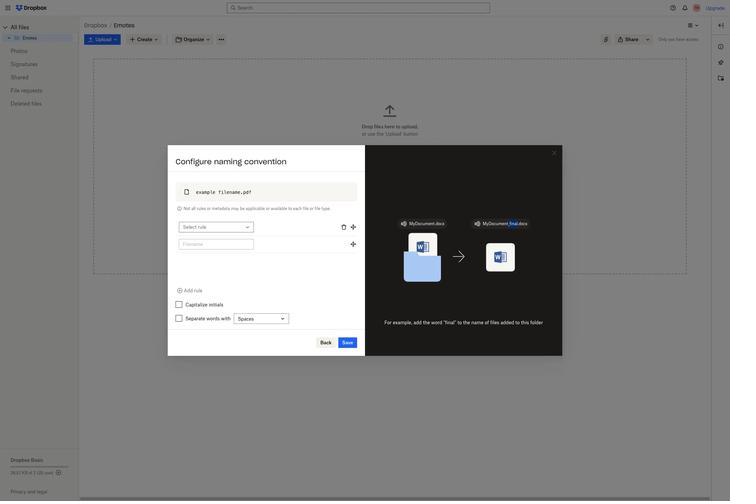 Task type: describe. For each thing, give the bounding box(es) containing it.
28.57
[[11, 471, 21, 475]]

folder permissions image
[[234, 206, 239, 211]]

basic
[[31, 457, 43, 463]]

1 vertical spatial from
[[367, 200, 377, 205]]

privacy
[[11, 489, 26, 495]]

configure
[[176, 157, 212, 166]]

when
[[200, 182, 215, 188]]

not
[[184, 206, 191, 211]]

dropbox for dropbox / emotes
[[84, 22, 107, 29]]

0 horizontal spatial you
[[208, 207, 213, 211]]

add
[[184, 288, 193, 293]]

drop files here to upload, or use the 'upload' button
[[362, 124, 419, 137]]

all files link
[[11, 22, 79, 33]]

and for legal
[[27, 489, 36, 495]]

button
[[404, 131, 419, 137]]

0 horizontal spatial only
[[200, 207, 207, 211]]

the for add
[[464, 320, 471, 325]]

files right name
[[491, 320, 500, 325]]

1 vertical spatial only you have access
[[200, 207, 233, 211]]

1 file from the left
[[303, 206, 309, 211]]

google
[[378, 200, 394, 205]]

words
[[207, 316, 220, 321]]

mydocument
[[483, 221, 509, 226]]

photos link
[[11, 44, 68, 58]]

be inside more ways to add content element
[[386, 218, 392, 224]]

1 horizontal spatial the
[[424, 320, 431, 325]]

access inside more ways to add content element
[[394, 236, 409, 242]]

open information panel image
[[718, 43, 726, 51]]

gb
[[37, 471, 43, 475]]

save
[[343, 340, 354, 345]]

files up example filename.pdf
[[216, 182, 227, 188]]

more ways to add content
[[361, 164, 420, 170]]

with
[[221, 316, 231, 321]]

each
[[293, 206, 302, 211]]

share button
[[615, 34, 643, 45]]

1 horizontal spatial of
[[485, 320, 490, 325]]

0 vertical spatial only you have access
[[659, 37, 699, 42]]

rename them to
[[214, 236, 255, 242]]

shared link
[[11, 71, 68, 84]]

automated
[[203, 157, 245, 166]]

back button
[[317, 337, 336, 348]]

rule for add rule
[[194, 288, 203, 293]]

.docx
[[518, 221, 528, 226]]

access
[[350, 181, 367, 187]]

mydocument.docx
[[410, 221, 445, 226]]

are
[[228, 182, 236, 188]]

Select rule button
[[179, 222, 254, 232]]

example
[[196, 190, 216, 195]]

may
[[231, 206, 239, 211]]

deleted files link
[[11, 97, 68, 110]]

add rule
[[184, 288, 203, 293]]

Folder name text field
[[213, 195, 354, 202]]

request files to be added to this folder
[[350, 218, 435, 224]]

signatures
[[11, 61, 38, 67]]

metadata
[[212, 206, 230, 211]]

all files
[[11, 24, 29, 31]]

drive
[[395, 200, 407, 205]]

added inside more ways to add content element
[[393, 218, 406, 224]]

0 vertical spatial emotes
[[114, 22, 135, 29]]

ways
[[374, 164, 386, 170]]

filename.pdf
[[218, 190, 252, 195]]

upgrade
[[707, 5, 726, 11]]

not all rules or metadata may be applicable or available to each file or file type.
[[184, 206, 331, 211]]

select rule
[[183, 224, 207, 230]]

or right each
[[310, 206, 314, 211]]

or right rules
[[207, 206, 211, 211]]

emotes inside the all files tree
[[23, 35, 37, 40]]

files for request
[[370, 218, 379, 224]]

files for all
[[19, 24, 29, 31]]

2
[[33, 471, 36, 475]]

rule for select rule
[[198, 224, 207, 230]]

dropbox basic
[[11, 457, 43, 463]]

create
[[176, 157, 201, 166]]

1 horizontal spatial you
[[669, 37, 676, 42]]

them
[[235, 236, 248, 242]]

all
[[11, 24, 17, 31]]

all
[[192, 206, 196, 211]]

Filename text field
[[183, 241, 250, 248]]

or inside the drop files here to upload, or use the 'upload' button
[[363, 131, 367, 137]]

type.
[[322, 206, 331, 211]]

2 vertical spatial added
[[501, 320, 515, 325]]

separate
[[186, 316, 205, 321]]

mydocument _final .docx
[[483, 221, 528, 226]]

open pinned items image
[[718, 59, 726, 67]]

drop
[[362, 124, 373, 129]]

file requests
[[11, 87, 42, 94]]

create automated folder
[[176, 157, 269, 166]]

initials
[[209, 302, 224, 308]]

configure naming convention
[[176, 157, 287, 166]]

0 horizontal spatial added
[[238, 182, 254, 188]]

all files tree
[[1, 22, 79, 43]]

share for share
[[626, 37, 639, 42]]

add rule button
[[176, 287, 203, 295]]

dropbox link
[[84, 21, 107, 30]]

select rule button
[[176, 219, 358, 236]]

applicable
[[246, 206, 265, 211]]

import from google drive
[[350, 200, 407, 205]]



Task type: vqa. For each thing, say whether or not it's contained in the screenshot.


Task type: locate. For each thing, give the bounding box(es) containing it.
file right each
[[303, 206, 309, 211]]

rules
[[197, 206, 206, 211]]

files inside more ways to add content element
[[370, 218, 379, 224]]

the left name
[[464, 320, 471, 325]]

0 vertical spatial of
[[485, 320, 490, 325]]

manage
[[374, 236, 393, 242]]

only
[[659, 37, 668, 42], [200, 207, 207, 211]]

name
[[472, 320, 484, 325]]

1 vertical spatial of
[[29, 471, 32, 475]]

and for manage
[[365, 236, 373, 242]]

1 horizontal spatial added
[[393, 218, 406, 224]]

of left 2
[[29, 471, 32, 475]]

more
[[361, 164, 373, 170]]

2 horizontal spatial added
[[501, 320, 515, 325]]

1 vertical spatial dropbox
[[11, 457, 30, 463]]

and left legal
[[27, 489, 36, 495]]

2 vertical spatial access
[[394, 236, 409, 242]]

1 horizontal spatial be
[[386, 218, 392, 224]]

from right the "import"
[[367, 200, 377, 205]]

add
[[392, 164, 401, 170], [414, 320, 422, 325]]

0 horizontal spatial from
[[367, 200, 377, 205]]

0 horizontal spatial share
[[350, 236, 364, 242]]

1 vertical spatial added
[[393, 218, 406, 224]]

0 vertical spatial share
[[626, 37, 639, 42]]

0 vertical spatial have
[[677, 37, 686, 42]]

0 horizontal spatial and
[[27, 489, 36, 495]]

1 vertical spatial and
[[27, 489, 36, 495]]

Spaces button
[[234, 314, 289, 324]]

the inside the drop files here to upload, or use the 'upload' button
[[377, 131, 384, 137]]

0 horizontal spatial access
[[222, 207, 233, 211]]

share inside button
[[626, 37, 639, 42]]

for example, add the word "final" to the name of files added to this folder
[[385, 320, 544, 325]]

and left manage
[[365, 236, 373, 242]]

or left use
[[363, 131, 367, 137]]

here
[[385, 124, 395, 129]]

emotes link
[[13, 34, 73, 42]]

0 vertical spatial and
[[365, 236, 373, 242]]

convention
[[245, 157, 287, 166]]

get more space image
[[55, 469, 62, 477]]

back
[[321, 340, 332, 345]]

0 horizontal spatial dropbox
[[11, 457, 30, 463]]

0 vertical spatial from
[[391, 181, 401, 187]]

of
[[485, 320, 490, 325], [29, 471, 32, 475]]

dialog
[[168, 145, 563, 356]]

the for here
[[377, 131, 384, 137]]

deleted files
[[11, 100, 42, 107]]

used
[[44, 471, 53, 475]]

this
[[368, 181, 376, 187], [413, 218, 421, 224], [415, 236, 423, 242], [522, 320, 530, 325]]

1 horizontal spatial only you have access
[[659, 37, 699, 42]]

0 horizontal spatial emotes
[[23, 35, 37, 40]]

capitalize initials
[[186, 302, 224, 308]]

0 vertical spatial rule
[[198, 224, 207, 230]]

global header element
[[0, 0, 731, 16]]

share inside more ways to add content element
[[350, 236, 364, 242]]

files are added to
[[216, 182, 260, 188]]

be
[[240, 206, 245, 211], [386, 218, 392, 224]]

1 vertical spatial have
[[214, 207, 221, 211]]

1 horizontal spatial and
[[365, 236, 373, 242]]

1 horizontal spatial emotes
[[114, 22, 135, 29]]

1 vertical spatial access
[[222, 207, 233, 211]]

word
[[432, 320, 443, 325]]

0 vertical spatial access
[[687, 37, 699, 42]]

files inside tree
[[19, 24, 29, 31]]

0 vertical spatial be
[[240, 206, 245, 211]]

rule
[[198, 224, 207, 230], [194, 288, 203, 293]]

0 horizontal spatial only you have access
[[200, 207, 233, 211]]

2 horizontal spatial access
[[687, 37, 699, 42]]

file
[[11, 87, 20, 94]]

1 vertical spatial you
[[208, 207, 213, 211]]

dropbox up 28.57
[[11, 457, 30, 463]]

upload,
[[402, 124, 419, 129]]

files for deleted
[[31, 100, 42, 107]]

1 horizontal spatial dropbox
[[84, 22, 107, 29]]

naming
[[214, 157, 242, 166]]

0 vertical spatial you
[[669, 37, 676, 42]]

0 horizontal spatial be
[[240, 206, 245, 211]]

emotes down all files
[[23, 35, 37, 40]]

rename
[[214, 236, 234, 242]]

dropbox / emotes
[[84, 22, 135, 29]]

save button
[[339, 337, 358, 348]]

legal
[[37, 489, 47, 495]]

content
[[402, 164, 420, 170]]

rule inside select rule button
[[198, 224, 207, 230]]

folder
[[247, 157, 269, 166], [377, 181, 390, 187], [423, 218, 435, 224], [425, 236, 437, 242], [531, 320, 544, 325]]

or left available
[[266, 206, 270, 211]]

0 horizontal spatial file
[[303, 206, 309, 211]]

example,
[[393, 320, 413, 325]]

be right the folder permissions image
[[240, 206, 245, 211]]

your
[[403, 181, 412, 187]]

0 vertical spatial add
[[392, 164, 401, 170]]

dropbox logo - go to the homepage image
[[13, 3, 49, 13]]

files up use
[[375, 124, 384, 129]]

/
[[109, 22, 112, 28]]

dialog containing create automated folder
[[168, 145, 563, 356]]

files right all
[[19, 24, 29, 31]]

1 horizontal spatial share
[[626, 37, 639, 42]]

deleted
[[11, 100, 30, 107]]

for
[[385, 320, 392, 325]]

be down google
[[386, 218, 392, 224]]

add left content
[[392, 164, 401, 170]]

then
[[200, 236, 213, 242]]

28.57 kb of 2 gb used
[[11, 471, 53, 475]]

rule inside add rule button
[[194, 288, 203, 293]]

only you have access
[[659, 37, 699, 42], [200, 207, 233, 211]]

dropbox left /
[[84, 22, 107, 29]]

_final
[[509, 221, 518, 226]]

rule right select
[[198, 224, 207, 230]]

0 horizontal spatial add
[[392, 164, 401, 170]]

share and manage access to this folder
[[350, 236, 437, 242]]

share
[[626, 37, 639, 42], [350, 236, 364, 242]]

1 vertical spatial rule
[[194, 288, 203, 293]]

and
[[365, 236, 373, 242], [27, 489, 36, 495]]

the left word
[[424, 320, 431, 325]]

example filename.pdf
[[196, 190, 252, 195]]

added up filename.pdf
[[238, 182, 254, 188]]

1 horizontal spatial access
[[394, 236, 409, 242]]

rule right add
[[194, 288, 203, 293]]

1 horizontal spatial add
[[414, 320, 422, 325]]

or
[[363, 131, 367, 137], [207, 206, 211, 211], [266, 206, 270, 211], [310, 206, 314, 211]]

added down drive
[[393, 218, 406, 224]]

1 horizontal spatial only
[[659, 37, 668, 42]]

files inside the drop files here to upload, or use the 'upload' button
[[375, 124, 384, 129]]

access this folder from your desktop
[[350, 181, 431, 187]]

kb
[[22, 471, 28, 475]]

file left type.
[[315, 206, 321, 211]]

files down the file requests link
[[31, 100, 42, 107]]

import
[[350, 200, 366, 205]]

share for share and manage access to this folder
[[350, 236, 364, 242]]

2 horizontal spatial the
[[464, 320, 471, 325]]

1 vertical spatial only
[[200, 207, 207, 211]]

use
[[368, 131, 376, 137]]

1 vertical spatial add
[[414, 320, 422, 325]]

files
[[19, 24, 29, 31], [31, 100, 42, 107], [375, 124, 384, 129], [216, 182, 227, 188], [370, 218, 379, 224], [491, 320, 500, 325]]

of right name
[[485, 320, 490, 325]]

added right name
[[501, 320, 515, 325]]

the right use
[[377, 131, 384, 137]]

capitalize
[[186, 302, 208, 308]]

0 horizontal spatial have
[[214, 207, 221, 211]]

1 vertical spatial share
[[350, 236, 364, 242]]

open details pane image
[[718, 21, 726, 29]]

photos
[[11, 48, 28, 54]]

signatures link
[[11, 58, 68, 71]]

1 vertical spatial emotes
[[23, 35, 37, 40]]

0 horizontal spatial of
[[29, 471, 32, 475]]

1 horizontal spatial have
[[677, 37, 686, 42]]

select
[[183, 224, 197, 230]]

access
[[687, 37, 699, 42], [222, 207, 233, 211], [394, 236, 409, 242]]

more ways to add content element
[[334, 164, 447, 253]]

desktop
[[413, 181, 431, 187]]

from left your
[[391, 181, 401, 187]]

0 vertical spatial added
[[238, 182, 254, 188]]

0 vertical spatial only
[[659, 37, 668, 42]]

shared
[[11, 74, 29, 81]]

requests
[[21, 87, 42, 94]]

files right request
[[370, 218, 379, 224]]

'upload'
[[385, 131, 403, 137]]

added
[[238, 182, 254, 188], [393, 218, 406, 224], [501, 320, 515, 325]]

0 horizontal spatial the
[[377, 131, 384, 137]]

add right example,
[[414, 320, 422, 325]]

1 horizontal spatial file
[[315, 206, 321, 211]]

emotes right /
[[114, 22, 135, 29]]

the
[[377, 131, 384, 137], [424, 320, 431, 325], [464, 320, 471, 325]]

files for drop
[[375, 124, 384, 129]]

separate words with
[[186, 316, 231, 321]]

1 horizontal spatial from
[[391, 181, 401, 187]]

from
[[391, 181, 401, 187], [367, 200, 377, 205]]

upgrade link
[[707, 5, 726, 11]]

dropbox
[[84, 22, 107, 29], [11, 457, 30, 463]]

available
[[271, 206, 288, 211]]

privacy and legal
[[11, 489, 47, 495]]

open activity image
[[718, 74, 726, 82]]

and inside more ways to add content element
[[365, 236, 373, 242]]

2 file from the left
[[315, 206, 321, 211]]

1 vertical spatial be
[[386, 218, 392, 224]]

dropbox for dropbox basic
[[11, 457, 30, 463]]

to inside the drop files here to upload, or use the 'upload' button
[[396, 124, 401, 129]]

0 vertical spatial dropbox
[[84, 22, 107, 29]]

request
[[350, 218, 369, 224]]



